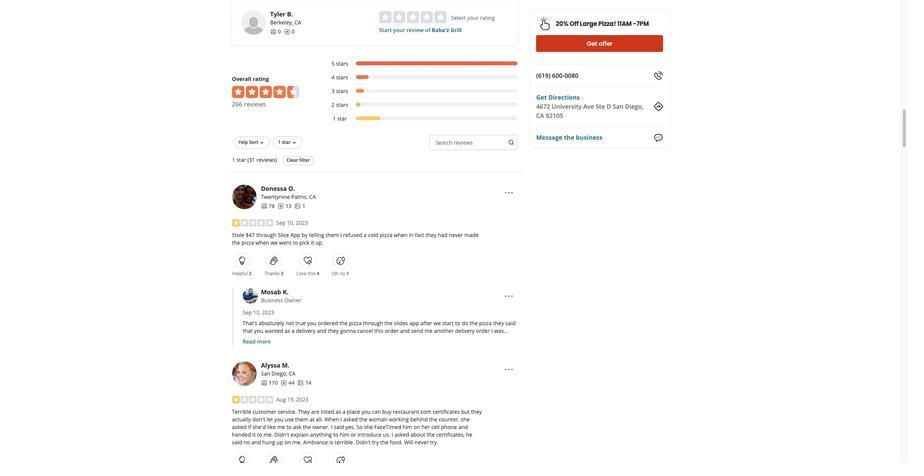 Task type: describe. For each thing, give the bounding box(es) containing it.
said down 'when' at the bottom left
[[334, 424, 344, 431]]

no inside terrible customer service. they are listed as a place you can buy restaurant.com certificates but they actually don't let you use them at all. when i asked the woman working behind the counter, she asked if she'd like me to ask the owner. i said yes. so she facetimed him on her cell phone and handed it to me. didn't explain anything to him or introduce us. i asked about the certificates, he said no and hung up on me. ambiance is terrible. didn't try the food. will never try.
[[244, 439, 250, 447]]

wait
[[377, 397, 388, 404]]

photo of mosab k. image
[[243, 289, 258, 304]]

is inside terrible customer service. they are listed as a place you can buy restaurant.com certificates but they actually don't let you use them at all. when i asked the woman working behind the counter, she asked if she'd like me to ask the owner. i said yes. so she facetimed him on her cell phone and handed it to me. didn't explain anything to him or introduce us. i asked about the certificates, he said no and hung up on me. ambiance is terrible. didn't try the food. will never try.
[[329, 439, 333, 447]]

0 vertical spatial fresh
[[435, 374, 448, 381]]

(1 reaction) element
[[346, 271, 349, 277]]

come
[[273, 358, 287, 366]]

1 vertical spatial hour
[[417, 358, 429, 366]]

they inside stole $47 through slice app by telling them i refused a cold pizza when in fact they had never made the pizza when we went to pick it up.
[[426, 232, 437, 239]]

1 horizontal spatial 10
[[389, 397, 395, 404]]

0 horizontal spatial it's
[[278, 381, 285, 389]]

pizza up without
[[349, 320, 362, 327]]

to down steal
[[287, 427, 292, 434]]

1 vertical spatial change
[[313, 389, 331, 396]]

1 horizontal spatial my
[[506, 404, 513, 411]]

0 vertical spatial minutes
[[358, 374, 378, 381]]

helpful
[[232, 271, 248, 277]]

filter reviews by 5 stars rating element
[[324, 60, 518, 68]]

beads
[[243, 366, 258, 373]]

1 vertical spatial other
[[388, 351, 401, 358]]

pizza!
[[598, 19, 616, 28]]

so right colt
[[387, 335, 393, 343]]

1 horizontal spatial we
[[322, 420, 330, 427]]

it down the app
[[419, 335, 422, 343]]

give down the app
[[407, 335, 417, 343]]

to down could
[[379, 374, 384, 381]]

cup
[[400, 381, 409, 389]]

made
[[464, 232, 479, 239]]

to left "use"
[[279, 420, 285, 427]]

0 horizontal spatial free
[[300, 397, 310, 404]]

1 horizontal spatial almost
[[391, 358, 408, 366]]

the inside button
[[564, 134, 574, 142]]

1 horizontal spatial asking
[[461, 389, 477, 396]]

order down 'go'
[[264, 389, 278, 396]]

0 horizontal spatial 2
[[249, 271, 252, 277]]

fact
[[415, 232, 424, 239]]

24 directions v2 image
[[654, 102, 663, 111]]

1 down palms,
[[302, 203, 305, 210]]

1 vertical spatial gonna
[[360, 397, 376, 404]]

2 vertical spatial that
[[360, 366, 370, 373]]

$47 down buy
[[386, 420, 395, 427]]

ca inside tyler b. berkeley, ca
[[294, 19, 301, 26]]

terrible customer service. they are listed as a place you can buy restaurant.com certificates but they actually don't let you use them at all. when i asked the woman working behind the counter, she asked if she'd like me to ask the owner. i said yes. so she facetimed him on her cell phone and handed it to me. didn't explain anything to him or introduce us. i asked about the certificates, he said no and hung up on me. ambiance is terrible. didn't try the food. will never try.
[[232, 409, 482, 447]]

1 vertical spatial that
[[403, 343, 413, 350]]

0 horizontal spatial she
[[364, 424, 373, 431]]

2 remember from the left
[[482, 397, 508, 404]]

app
[[410, 320, 419, 327]]

0 vertical spatial she
[[461, 416, 470, 424]]

said up mind
[[505, 374, 515, 381]]

0 vertical spatial make
[[386, 374, 400, 381]]

1 horizontal spatial after
[[401, 389, 413, 396]]

up.
[[316, 239, 324, 247]]

when left went
[[256, 239, 269, 247]]

san inside alyssa m. san diego, ca
[[261, 371, 270, 378]]

to left aug at the left of the page
[[267, 397, 272, 404]]

will left cell
[[420, 420, 428, 427]]

1 vertical spatial asked
[[232, 424, 247, 431]]

diego, inside get directions 4672 university ave ste d san diego, ca 92105
[[625, 102, 644, 111]]

16 photos v2 image for donessa o.
[[295, 203, 301, 209]]

said up coming.
[[505, 320, 516, 327]]

0 horizontal spatial gonna
[[243, 427, 258, 434]]

on left her
[[414, 424, 420, 431]]

1 right oh
[[346, 271, 349, 277]]

app
[[290, 232, 300, 239]]

pizza up ed
[[324, 358, 337, 366]]

1 vertical spatial an
[[326, 366, 333, 373]]

1 star rating image for donessa o.
[[232, 219, 273, 227]]

safe
[[268, 420, 278, 427]]

to up the terrible. in the bottom left of the page
[[333, 432, 338, 439]]

0 vertical spatial 10
[[350, 374, 356, 381]]

will up away
[[264, 358, 272, 366]]

1 horizontal spatial free
[[472, 374, 482, 381]]

not down 'homeless'
[[450, 343, 458, 350]]

select
[[451, 14, 466, 21]]

16 friends v2 image for tyler
[[270, 29, 276, 35]]

bad
[[309, 366, 319, 373]]

don't
[[252, 416, 265, 424]]

0 vertical spatial change
[[460, 381, 478, 389]]

0 vertical spatial send
[[411, 328, 423, 335]]

i inside stole $47 through slice app by telling them i refused a cold pizza when in fact they had never made the pizza when we went to pick it up.
[[340, 232, 342, 239]]

homeless
[[439, 335, 463, 343]]

it inside terrible customer service. they are listed as a place you can buy restaurant.com certificates but they actually don't let you use them at all. when i asked the woman working behind the counter, she asked if she'd like me to ask the owner. i said yes. so she facetimed him on her cell phone and handed it to me. didn't explain anything to him or introduce us. i asked about the certificates, he said no and hung up on me. ambiance is terrible. didn't try the food. will never try.
[[252, 432, 256, 439]]

not left true
[[286, 320, 294, 327]]

0 horizontal spatial then
[[437, 381, 448, 389]]

when down the even
[[436, 366, 450, 373]]

from
[[418, 366, 430, 373]]

1 vertical spatial told
[[293, 374, 302, 381]]

0 horizontal spatial my
[[296, 381, 303, 389]]

message the business
[[536, 134, 603, 142]]

aren't
[[252, 420, 266, 427]]

filter reviews by 4 stars rating element
[[324, 74, 518, 81]]

it down bad
[[314, 374, 318, 381]]

will down 'homeless'
[[460, 351, 468, 358]]

they inside terrible customer service. they are listed as a place you can buy restaurant.com certificates but they actually don't let you use them at all. when i asked the woman working behind the counter, she asked if she'd like me to ask the owner. i said yes. so she facetimed him on her cell phone and handed it to me. didn't explain anything to him or introduce us. i asked about the certificates, he said no and hung up on me. ambiance is terrible. didn't try the food. will never try.
[[471, 409, 482, 416]]

no left (1 reaction) element
[[340, 271, 345, 277]]

ask
[[293, 424, 301, 431]]

1 horizontal spatial me.
[[292, 439, 302, 447]]

photos element for alyssa m.
[[298, 380, 311, 387]]

a right 19,
[[295, 397, 298, 404]]

a right tell
[[269, 427, 272, 434]]

2 horizontal spatial it's
[[349, 358, 356, 366]]

on down who
[[358, 389, 364, 396]]

delivery down do
[[455, 328, 475, 335]]

honest
[[335, 427, 352, 434]]

5 stars
[[332, 60, 348, 67]]

stars for 2 stars
[[336, 101, 348, 109]]

1 horizontal spatial ordered
[[369, 381, 389, 389]]

so right the even
[[465, 358, 471, 366]]

1 horizontal spatial 2
[[332, 101, 335, 109]]

me inside terrible customer service. they are listed as a place you can buy restaurant.com certificates but they actually don't let you use them at all. when i asked the woman working behind the counter, she asked if she'd like me to ask the owner. i said yes. so she facetimed him on her cell phone and handed it to me. didn't explain anything to him or introduce us. i asked about the certificates, he said no and hung up on me. ambiance is terrible. didn't try the food. will never try.
[[277, 424, 285, 431]]

there
[[250, 404, 263, 411]]

pizza up the sending
[[353, 343, 366, 350]]

so up from
[[418, 351, 424, 358]]

1 horizontal spatial minutes
[[397, 397, 417, 404]]

2 vertical spatial but
[[473, 420, 481, 427]]

to down "use"
[[287, 424, 292, 431]]

we inside stole $47 through slice app by telling them i refused a cold pizza when in fact they had never made the pizza when we went to pick it up.
[[271, 239, 278, 247]]

ambiance
[[303, 439, 328, 447]]

when left in
[[394, 232, 408, 239]]

delivery up "first"
[[306, 335, 326, 343]]

actually
[[232, 416, 251, 424]]

nobody
[[243, 358, 262, 366]]

select your rating
[[451, 14, 495, 21]]

give down beads
[[243, 374, 253, 381]]

offer inside button
[[599, 39, 613, 48]]

delivery up coming.
[[483, 343, 502, 350]]

give up 'way'
[[273, 397, 283, 404]]

filter reviews by 3 stars rating element
[[324, 88, 518, 95]]

0 vertical spatial don't
[[299, 389, 312, 396]]

as inside sep 10, 2023 that's absolutely not true you ordered the pizza through the slides app after we start to do the pizza they said that you wanted as a delivery and they gonna cancel this order and send me another delivery order i was waiting till i get the other delivery order your pizza kit colt so i can give it to the homeless people then you show up after almost 1 hour asking for your pizza and i told you that the slice does not send the delivery order. they just cancel the first order without sending the other order so i thought you will not be coming. nobody will come to pick up the pizza and it's already been almost an hour or even more so i can give the beads away before it goes bad to an ed before that they could benefit from it when you came i offered you to give you the pizza. i told you it will take me 10 minutes to make you and your fresh pizza for free and you said no i will go so it's not my fault it's you the one who ordered the cup order and then you change your mind to a delivery order but you don't change the order on the system so after an hour you came asking for your pizza i offer you to give you a free pizza fresh just you gonna wait 10 minutes and i remember you you remember me so there is no way to lie to each other you declined the offer and you came like a rat and speaking shit on my behind we aren't safe to steal your $47 we don't care about your $47 your $47 will not make us rich but when you gonna tell a story to people try to be honest
[[285, 328, 290, 335]]

love this 4
[[297, 271, 319, 277]]

is inside sep 10, 2023 that's absolutely not true you ordered the pizza through the slides app after we start to do the pizza they said that you wanted as a delivery and they gonna cancel this order and send me another delivery order i was waiting till i get the other delivery order your pizza kit colt so i can give it to the homeless people then you show up after almost 1 hour asking for your pizza and i told you that the slice does not send the delivery order. they just cancel the first order without sending the other order so i thought you will not be coming. nobody will come to pick up the pizza and it's already been almost an hour or even more so i can give the beads away before it goes bad to an ed before that they could benefit from it when you came i offered you to give you the pizza. i told you it will take me 10 minutes to make you and your fresh pizza for free and you said no i will go so it's not my fault it's you the one who ordered the cup order and then you change your mind to a delivery order but you don't change the order on the system so after an hour you came asking for your pizza i offer you to give you a free pizza fresh just you gonna wait 10 minutes and i remember you you remember me so there is no way to lie to each other you declined the offer and you came like a rat and speaking shit on my behind we aren't safe to steal your $47 we don't care about your $47 your $47 will not make us rich but when you gonna tell a story to people try to be honest
[[265, 404, 269, 411]]

0 horizontal spatial after
[[265, 343, 277, 350]]

no left 'way'
[[270, 404, 276, 411]]

1 vertical spatial don't
[[331, 420, 344, 427]]

not down pizza.
[[286, 381, 294, 389]]

it inside stole $47 through slice app by telling them i refused a cold pizza when in fact they had never made the pizza when we went to pick it up.
[[311, 239, 314, 247]]

1 star button
[[273, 136, 303, 149]]

was
[[494, 328, 504, 335]]

mosab
[[261, 288, 281, 297]]

0 horizontal spatial other
[[291, 335, 305, 343]]

alyssa m. san diego, ca
[[261, 362, 296, 378]]

16 friends v2 image for donessa
[[261, 203, 267, 209]]

2 horizontal spatial up
[[307, 358, 313, 366]]

it right m.
[[291, 366, 295, 373]]

0 vertical spatial rating
[[480, 14, 495, 21]]

helpful 2
[[232, 271, 252, 277]]

fault
[[305, 381, 316, 389]]

78
[[269, 203, 275, 210]]

1 vertical spatial send
[[460, 343, 472, 350]]

1 horizontal spatial cancel
[[357, 328, 373, 335]]

certificates
[[433, 409, 460, 416]]

order up benefit
[[402, 351, 416, 358]]

1 horizontal spatial just
[[339, 397, 348, 404]]

0 vertical spatial didn't
[[274, 432, 289, 439]]

declined
[[348, 404, 369, 411]]

to left do
[[455, 320, 460, 327]]

filter reviews by 2 stars rating element
[[324, 101, 518, 109]]

sep for sep 10, 2023 that's absolutely not true you ordered the pizza through the slides app after we start to do the pizza they said that you wanted as a delivery and they gonna cancel this order and send me another delivery order i was waiting till i get the other delivery order your pizza kit colt so i can give it to the homeless people then you show up after almost 1 hour asking for your pizza and i told you that the slice does not send the delivery order. they just cancel the first order without sending the other order so i thought you will not be coming. nobody will come to pick up the pizza and it's already been almost an hour or even more so i can give the beads away before it goes bad to an ed before that they could benefit from it when you came i offered you to give you the pizza. i told you it will take me 10 minutes to make you and your fresh pizza for free and you said no i will go so it's not my fault it's you the one who ordered the cup order and then you change your mind to a delivery order but you don't change the order on the system so after an hour you came asking for your pizza i offer you to give you a free pizza fresh just you gonna wait 10 minutes and i remember you you remember me so there is no way to lie to each other you declined the offer and you came like a rat and speaking shit on my behind we aren't safe to steal your $47 we don't care about your $47 your $47 will not make us rich but when you gonna tell a story to people try to be honest
[[243, 309, 252, 317]]

10, for sep 10, 2023
[[287, 219, 294, 227]]

system
[[375, 389, 393, 396]]

so down cup in the bottom of the page
[[394, 389, 400, 396]]

0 vertical spatial then
[[483, 335, 495, 343]]

0 horizontal spatial offer
[[243, 397, 255, 404]]

order right "first"
[[321, 351, 335, 358]]

pizza left kit
[[355, 335, 368, 343]]

0 horizontal spatial 3
[[281, 271, 284, 277]]

to right "offered" on the bottom of page
[[510, 366, 515, 373]]

it right from
[[432, 366, 435, 373]]

go
[[263, 381, 269, 389]]

to right mind
[[507, 381, 512, 389]]

get for get directions 4672 university ave ste d san diego, ca 92105
[[536, 93, 547, 102]]

2 vertical spatial came
[[415, 404, 429, 411]]

pizza right do
[[479, 320, 492, 327]]

try.
[[430, 439, 438, 447]]

k.
[[283, 288, 289, 297]]

true
[[295, 320, 306, 327]]

1 0 from the left
[[278, 28, 281, 35]]

0 vertical spatial came
[[462, 366, 476, 373]]

1 horizontal spatial him
[[403, 424, 412, 431]]

2 vertical spatial for
[[478, 389, 486, 396]]

love
[[297, 271, 307, 277]]

0 vertical spatial up
[[257, 343, 264, 350]]

14
[[305, 380, 311, 387]]

rich
[[462, 420, 471, 427]]

16 chevron down v2 image for sort
[[259, 140, 265, 146]]

delivery up there
[[243, 389, 262, 396]]

1 left '(31'
[[232, 156, 235, 164]]

search reviews
[[436, 139, 473, 146]]

1 horizontal spatial it's
[[318, 381, 324, 389]]

on down the explain
[[285, 439, 291, 447]]

yelp sort
[[238, 139, 258, 146]]

certificates,
[[436, 432, 465, 439]]

0 horizontal spatial ordered
[[318, 320, 338, 327]]

we
[[243, 420, 251, 427]]

not left coming.
[[469, 351, 478, 358]]

2 vertical spatial an
[[415, 389, 421, 396]]

ca inside get directions 4672 university ave ste d san diego, ca 92105
[[536, 112, 544, 120]]

1 vertical spatial can
[[475, 358, 484, 366]]

0 horizontal spatial just
[[273, 351, 282, 358]]

if
[[248, 424, 251, 431]]

0 horizontal spatial this
[[308, 271, 316, 277]]

2 stars
[[332, 101, 348, 109]]

to right bad
[[320, 366, 325, 373]]

0 horizontal spatial him
[[340, 432, 349, 439]]

me down menu icon
[[510, 397, 518, 404]]

order down one
[[342, 389, 356, 396]]

can inside terrible customer service. they are listed as a place you can buy restaurant.com certificates but they actually don't let you use them at all. when i asked the woman working behind the counter, she asked if she'd like me to ask the owner. i said yes. so she facetimed him on her cell phone and handed it to me. didn't explain anything to him or introduce us. i asked about the certificates, he said no and hung up on me. ambiance is terrible. didn't try the food. will never try.
[[372, 409, 381, 416]]

0 vertical spatial hour
[[301, 343, 313, 350]]

2 horizontal spatial asked
[[395, 432, 409, 439]]

1 vertical spatial make
[[439, 420, 453, 427]]

on right shit
[[498, 404, 504, 411]]

0 vertical spatial told
[[381, 343, 391, 350]]

pizza right cold
[[380, 232, 392, 239]]

1 vertical spatial fresh
[[325, 397, 338, 404]]

start your review of baba'z grill
[[379, 26, 462, 34]]

restaurant.com
[[393, 409, 431, 416]]

2 vertical spatial star
[[236, 156, 246, 164]]

order left the was
[[476, 328, 490, 335]]

review
[[407, 26, 424, 34]]

will left 'go'
[[253, 381, 262, 389]]

1 vertical spatial be
[[327, 427, 333, 434]]

search image
[[508, 140, 514, 146]]

0 vertical spatial an
[[409, 358, 416, 366]]

get directions 4672 university ave ste d san diego, ca 92105
[[536, 93, 644, 120]]

baba'z
[[432, 26, 449, 34]]

like inside sep 10, 2023 that's absolutely not true you ordered the pizza through the slides app after we start to do the pizza they said that you wanted as a delivery and they gonna cancel this order and send me another delivery order i was waiting till i get the other delivery order your pizza kit colt so i can give it to the homeless people then you show up after almost 1 hour asking for your pizza and i told you that the slice does not send the delivery order. they just cancel the first order without sending the other order so i thought you will not be coming. nobody will come to pick up the pizza and it's already been almost an hour or even more so i can give the beads away before it goes bad to an ed before that they could benefit from it when you came i offered you to give you the pizza. i told you it will take me 10 minutes to make you and your fresh pizza for free and you said no i will go so it's not my fault it's you the one who ordered the cup order and then you change your mind to a delivery order but you don't change the order on the system so after an hour you came asking for your pizza i offer you to give you a free pizza fresh just you gonna wait 10 minutes and i remember you you remember me so there is no way to lie to each other you declined the offer and you came like a rat and speaking shit on my behind we aren't safe to steal your $47 we don't care about your $47 your $47 will not make us rich but when you gonna tell a story to people try to be honest
[[430, 404, 438, 411]]

sep 10, 2023
[[276, 219, 308, 227]]

let
[[267, 416, 273, 424]]

shit
[[487, 404, 496, 411]]

tyler b. berkeley, ca
[[270, 10, 301, 26]]

thought
[[428, 351, 448, 358]]

1 vertical spatial for
[[464, 374, 471, 381]]

to right lie
[[303, 404, 308, 411]]

0 vertical spatial be
[[479, 351, 485, 358]]

care
[[345, 420, 356, 427]]

20% off large pizza! 11am -7pm
[[556, 19, 649, 28]]

16 review v2 image for alyssa
[[281, 380, 287, 387]]

stole $47 through slice app by telling them i refused a cold pizza when in fact they had never made the pizza when we went to pick it up.
[[232, 232, 479, 247]]

message
[[536, 134, 563, 142]]

photo of tyler b. image
[[241, 10, 266, 35]]

filter reviews by 1 star rating element
[[324, 115, 518, 123]]

slice
[[424, 343, 435, 350]]

friends element for donessa o.
[[261, 203, 275, 210]]

so
[[357, 424, 363, 431]]

266
[[232, 100, 242, 109]]

photo of alyssa m. image
[[232, 362, 256, 387]]

stars for 3 stars
[[336, 88, 348, 95]]

use
[[285, 416, 294, 424]]

1 vertical spatial came
[[446, 389, 460, 396]]

will left take
[[319, 374, 327, 381]]

2 vertical spatial hour
[[422, 389, 434, 396]]

0 vertical spatial asking
[[315, 343, 331, 350]]

so left there
[[243, 404, 248, 411]]

1 horizontal spatial 3
[[332, 88, 335, 95]]

2 0 from the left
[[292, 28, 295, 35]]

through inside sep 10, 2023 that's absolutely not true you ordered the pizza through the slides app after we start to do the pizza they said that you wanted as a delivery and they gonna cancel this order and send me another delivery order i was waiting till i get the other delivery order your pizza kit colt so i can give it to the homeless people then you show up after almost 1 hour asking for your pizza and i told you that the slice does not send the delivery order. they just cancel the first order without sending the other order so i thought you will not be coming. nobody will come to pick up the pizza and it's already been almost an hour or even more so i can give the beads away before it goes bad to an ed before that they could benefit from it when you came i offered you to give you the pizza. i told you it will take me 10 minutes to make you and your fresh pizza for free and you said no i will go so it's not my fault it's you the one who ordered the cup order and then you change your mind to a delivery order but you don't change the order on the system so after an hour you came asking for your pizza i offer you to give you a free pizza fresh just you gonna wait 10 minutes and i remember you you remember me so there is no way to lie to each other you declined the offer and you came like a rat and speaking shit on my behind we aren't safe to steal your $47 we don't care about your $47 your $47 will not make us rich but when you gonna tell a story to people try to be honest
[[363, 320, 383, 327]]

tell
[[260, 427, 267, 434]]

had
[[438, 232, 447, 239]]

0 vertical spatial people
[[465, 335, 482, 343]]

0 horizontal spatial rating
[[253, 75, 269, 83]]

0 vertical spatial gonna
[[340, 328, 356, 335]]

order right cup in the bottom of the page
[[410, 381, 424, 389]]

terrible.
[[335, 439, 354, 447]]

a down menu icon
[[513, 381, 516, 389]]

a left the "rat"
[[440, 404, 443, 411]]

16 photos v2 image for alyssa m.
[[298, 380, 304, 387]]

that's
[[243, 320, 257, 327]]

1 horizontal spatial can
[[397, 335, 406, 343]]

sort
[[249, 139, 258, 146]]

never inside stole $47 through slice app by telling them i refused a cold pizza when in fact they had never made the pizza when we went to pick it up.
[[449, 232, 463, 239]]

stole
[[232, 232, 244, 239]]

0 horizontal spatial but
[[279, 389, 287, 396]]

1 vertical spatial didn't
[[356, 439, 371, 447]]

when
[[325, 416, 339, 424]]

a right the wanted
[[292, 328, 295, 335]]

7pm
[[637, 19, 649, 28]]

1 horizontal spatial asked
[[343, 416, 358, 424]]

0 horizontal spatial almost
[[279, 343, 296, 350]]

star for 1 star popup button
[[282, 139, 291, 146]]

order up without
[[327, 335, 341, 343]]

2 vertical spatial offer
[[380, 404, 392, 411]]

thanks
[[264, 271, 280, 277]]

they up the was
[[493, 320, 504, 327]]

1 vertical spatial cancel
[[283, 351, 299, 358]]

clear filter button
[[283, 156, 313, 166]]

1 down 2 stars
[[333, 115, 336, 122]]

they down been
[[372, 366, 383, 373]]

1 vertical spatial people
[[294, 427, 311, 434]]

1 star for filter reviews by 1 star rating element at top
[[333, 115, 347, 122]]

oh no 1
[[332, 271, 349, 277]]

start
[[442, 320, 454, 327]]

hung
[[262, 439, 275, 447]]

me up one
[[341, 374, 349, 381]]

$47 down restaurant.com
[[409, 420, 419, 427]]

order down slides
[[385, 328, 399, 335]]

$47 inside stole $47 through slice app by telling them i refused a cold pizza when in fact they had never made the pizza when we went to pick it up.
[[246, 232, 255, 239]]

when down shit
[[482, 420, 496, 427]]

13
[[286, 203, 292, 210]]

pizza up the "rat"
[[450, 374, 462, 381]]

0 horizontal spatial that
[[243, 328, 253, 335]]

0 horizontal spatial me.
[[264, 432, 273, 439]]

waiting
[[243, 335, 261, 343]]



Task type: locate. For each thing, give the bounding box(es) containing it.
2 vertical spatial up
[[277, 439, 283, 447]]

1 inside popup button
[[278, 139, 281, 146]]

ca
[[294, 19, 301, 26], [536, 112, 544, 120], [309, 193, 316, 201], [289, 371, 296, 378]]

to inside stole $47 through slice app by telling them i refused a cold pizza when in fact they had never made the pizza when we went to pick it up.
[[293, 239, 298, 247]]

them inside stole $47 through slice app by telling them i refused a cold pizza when in fact they had never made the pizza when we went to pick it up.
[[326, 232, 339, 239]]

pick inside sep 10, 2023 that's absolutely not true you ordered the pizza through the slides app after we start to do the pizza they said that you wanted as a delivery and they gonna cancel this order and send me another delivery order i was waiting till i get the other delivery order your pizza kit colt so i can give it to the homeless people then you show up after almost 1 hour asking for your pizza and i told you that the slice does not send the delivery order. they just cancel the first order without sending the other order so i thought you will not be coming. nobody will come to pick up the pizza and it's already been almost an hour or even more so i can give the beads away before it goes bad to an ed before that they could benefit from it when you came i offered you to give you the pizza. i told you it will take me 10 minutes to make you and your fresh pizza for free and you said no i will go so it's not my fault it's you the one who ordered the cup order and then you change your mind to a delivery order but you don't change the order on the system so after an hour you came asking for your pizza i offer you to give you a free pizza fresh just you gonna wait 10 minutes and i remember you you remember me so there is no way to lie to each other you declined the offer and you came like a rat and speaking shit on my behind we aren't safe to steal your $47 we don't care about your $47 your $47 will not make us rich but when you gonna tell a story to people try to be honest
[[295, 358, 305, 366]]

1 vertical spatial just
[[339, 397, 348, 404]]

1 horizontal spatial 4
[[332, 74, 335, 81]]

0
[[278, 28, 281, 35], [292, 28, 295, 35]]

after down cup in the bottom of the page
[[401, 389, 413, 396]]

1 vertical spatial like
[[267, 424, 276, 431]]

rating element
[[379, 11, 447, 23]]

1 vertical spatial but
[[461, 409, 470, 416]]

they up the at
[[298, 409, 310, 416]]

1 menu image from the top
[[505, 188, 514, 198]]

16 review v2 image
[[284, 29, 290, 35]]

so right 'go'
[[271, 381, 276, 389]]

more inside sep 10, 2023 that's absolutely not true you ordered the pizza through the slides app after we start to do the pizza they said that you wanted as a delivery and they gonna cancel this order and send me another delivery order i was waiting till i get the other delivery order your pizza kit colt so i can give it to the homeless people then you show up after almost 1 hour asking for your pizza and i told you that the slice does not send the delivery order. they just cancel the first order without sending the other order so i thought you will not be coming. nobody will come to pick up the pizza and it's already been almost an hour or even more so i can give the beads away before it goes bad to an ed before that they could benefit from it when you came i offered you to give you the pizza. i told you it will take me 10 minutes to make you and your fresh pizza for free and you said no i will go so it's not my fault it's you the one who ordered the cup order and then you change your mind to a delivery order but you don't change the order on the system so after an hour you came asking for your pizza i offer you to give you a free pizza fresh just you gonna wait 10 minutes and i remember you you remember me so there is no way to lie to each other you declined the offer and you came like a rat and speaking shit on my behind we aren't safe to steal your $47 we don't care about your $47 your $47 will not make us rich but when you gonna tell a story to people try to be honest
[[451, 358, 464, 366]]

1 star for 1 star popup button
[[278, 139, 291, 146]]

slice
[[278, 232, 289, 239]]

1 horizontal spatial star
[[282, 139, 291, 146]]

reviews element containing 44
[[281, 380, 295, 387]]

get offer button
[[536, 35, 663, 52]]

show
[[243, 343, 256, 350]]

friends element for alyssa m.
[[261, 380, 278, 387]]

to down she'd
[[257, 432, 262, 439]]

remember up shit
[[482, 397, 508, 404]]

kit
[[369, 335, 375, 343]]

2 vertical spatial friends element
[[261, 380, 278, 387]]

20%
[[556, 19, 568, 28]]

1 vertical spatial them
[[295, 416, 308, 424]]

and
[[317, 328, 327, 335], [400, 328, 410, 335], [367, 343, 377, 350], [338, 358, 348, 366], [412, 374, 421, 381], [484, 374, 493, 381], [426, 381, 435, 389], [418, 397, 428, 404], [394, 404, 403, 411], [453, 404, 462, 411], [459, 424, 468, 431], [251, 439, 261, 447]]

about inside sep 10, 2023 that's absolutely not true you ordered the pizza through the slides app after we start to do the pizza they said that you wanted as a delivery and they gonna cancel this order and send me another delivery order i was waiting till i get the other delivery order your pizza kit colt so i can give it to the homeless people then you show up after almost 1 hour asking for your pizza and i told you that the slice does not send the delivery order. they just cancel the first order without sending the other order so i thought you will not be coming. nobody will come to pick up the pizza and it's already been almost an hour or even more so i can give the beads away before it goes bad to an ed before that they could benefit from it when you came i offered you to give you the pizza. i told you it will take me 10 minutes to make you and your fresh pizza for free and you said no i will go so it's not my fault it's you the one who ordered the cup order and then you change your mind to a delivery order but you don't change the order on the system so after an hour you came asking for your pizza i offer you to give you a free pizza fresh just you gonna wait 10 minutes and i remember you you remember me so there is no way to lie to each other you declined the offer and you came like a rat and speaking shit on my behind we aren't safe to steal your $47 we don't care about your $47 your $47 will not make us rich but when you gonna tell a story to people try to be honest
[[357, 420, 372, 427]]

3
[[332, 88, 335, 95], [281, 271, 284, 277]]

delivery down true
[[296, 328, 316, 335]]

or inside terrible customer service. they are listed as a place you can buy restaurant.com certificates but they actually don't let you use them at all. when i asked the woman working behind the counter, she asked if she'd like me to ask the owner. i said yes. so she facetimed him on her cell phone and handed it to me. didn't explain anything to him or introduce us. i asked about the certificates, he said no and hung up on me. ambiance is terrible. didn't try the food. will never try.
[[351, 432, 356, 439]]

0 vertical spatial 1 star
[[333, 115, 347, 122]]

reviews element for b.
[[284, 28, 295, 36]]

never inside terrible customer service. they are listed as a place you can buy restaurant.com certificates but they actually don't let you use them at all. when i asked the woman working behind the counter, she asked if she'd like me to ask the owner. i said yes. so she facetimed him on her cell phone and handed it to me. didn't explain anything to him or introduce us. i asked about the certificates, he said no and hung up on me. ambiance is terrible. didn't try the food. will never try.
[[415, 439, 429, 447]]

but inside terrible customer service. they are listed as a place you can buy restaurant.com certificates but they actually don't let you use them at all. when i asked the woman working behind the counter, she asked if she'd like me to ask the owner. i said yes. so she facetimed him on her cell phone and handed it to me. didn't explain anything to him or introduce us. i asked about the certificates, he said no and hung up on me. ambiance is terrible. didn't try the food. will never try.
[[461, 409, 470, 416]]

photos element for donessa o.
[[295, 203, 305, 210]]

2 before from the left
[[342, 366, 359, 373]]

16 chevron down v2 image right the sort
[[259, 140, 265, 146]]

rat
[[444, 404, 451, 411]]

friends element containing 170
[[261, 380, 278, 387]]

don't down fault
[[299, 389, 312, 396]]

0 horizontal spatial 10
[[350, 374, 356, 381]]

1 horizontal spatial 10,
[[287, 219, 294, 227]]

no
[[340, 271, 345, 277], [243, 381, 249, 389], [270, 404, 276, 411], [244, 439, 250, 447]]

service.
[[278, 409, 297, 416]]

$47 down 'are'
[[312, 420, 321, 427]]

0 left 16 review v2 icon
[[278, 28, 281, 35]]

reviews element down berkeley,
[[284, 28, 295, 36]]

1 vertical spatial about
[[411, 432, 425, 439]]

this inside sep 10, 2023 that's absolutely not true you ordered the pizza through the slides app after we start to do the pizza they said that you wanted as a delivery and they gonna cancel this order and send me another delivery order i was waiting till i get the other delivery order your pizza kit colt so i can give it to the homeless people then you show up after almost 1 hour asking for your pizza and i told you that the slice does not send the delivery order. they just cancel the first order without sending the other order so i thought you will not be coming. nobody will come to pick up the pizza and it's already been almost an hour or even more so i can give the beads away before it goes bad to an ed before that they could benefit from it when you came i offered you to give you the pizza. i told you it will take me 10 minutes to make you and your fresh pizza for free and you said no i will go so it's not my fault it's you the one who ordered the cup order and then you change your mind to a delivery order but you don't change the order on the system so after an hour you came asking for your pizza i offer you to give you a free pizza fresh just you gonna wait 10 minutes and i remember you you remember me so there is no way to lie to each other you declined the offer and you came like a rat and speaking shit on my behind we aren't safe to steal your $47 we don't care about your $47 your $47 will not make us rich but when you gonna tell a story to people try to be honest
[[374, 328, 383, 335]]

before
[[273, 366, 290, 373], [342, 366, 359, 373]]

d
[[607, 102, 611, 111]]

16 friends v2 image left 170 on the bottom left of page
[[261, 380, 267, 387]]

as
[[285, 328, 290, 335], [336, 409, 341, 416]]

reviews for search reviews
[[454, 139, 473, 146]]

that down already
[[360, 366, 370, 373]]

not left counter,
[[430, 420, 438, 427]]

2 horizontal spatial we
[[434, 320, 441, 327]]

more inside read more 'dropdown button'
[[257, 338, 271, 346]]

1 horizontal spatial be
[[479, 351, 485, 358]]

pizza down the stole
[[242, 239, 254, 247]]

people down steal
[[294, 427, 311, 434]]

get for get offer
[[587, 39, 597, 48]]

pizza down mind
[[500, 389, 513, 396]]

1 vertical spatial free
[[300, 397, 310, 404]]

0 vertical spatial my
[[296, 381, 303, 389]]

filter
[[299, 157, 310, 164]]

cell
[[431, 424, 440, 431]]

ordered right true
[[318, 320, 338, 327]]

sep up that's
[[243, 309, 252, 317]]

$47
[[246, 232, 255, 239], [312, 420, 321, 427], [386, 420, 395, 427], [409, 420, 419, 427]]

before up pizza.
[[273, 366, 290, 373]]

0 horizontal spatial diego,
[[272, 371, 287, 378]]

friends element down away
[[261, 380, 278, 387]]

1 before from the left
[[273, 366, 290, 373]]

2 vertical spatial 2023
[[296, 397, 308, 404]]

about inside terrible customer service. they are listed as a place you can buy restaurant.com certificates but they actually don't let you use them at all. when i asked the woman working behind the counter, she asked if she'd like me to ask the owner. i said yes. so she facetimed him on her cell phone and handed it to me. didn't explain anything to him or introduce us. i asked about the certificates, he said no and hung up on me. ambiance is terrible. didn't try the food. will never try.
[[411, 432, 425, 439]]

2 vertical spatial after
[[401, 389, 413, 396]]

reviews element
[[284, 28, 295, 36], [278, 203, 292, 210], [281, 380, 295, 387]]

16 review v2 image left 13
[[278, 203, 284, 209]]

they inside terrible customer service. they are listed as a place you can buy restaurant.com certificates but they actually don't let you use them at all. when i asked the woman working behind the counter, she asked if she'd like me to ask the owner. i said yes. so she facetimed him on her cell phone and handed it to me. didn't explain anything to him or introduce us. i asked about the certificates, he said no and hung up on me. ambiance is terrible. didn't try the food. will never try.
[[298, 409, 310, 416]]

first
[[310, 351, 320, 358]]

it left 'up.'
[[311, 239, 314, 247]]

try down the at
[[312, 427, 319, 434]]

more
[[257, 338, 271, 346], [451, 358, 464, 366]]

0 horizontal spatial try
[[312, 427, 319, 434]]

no down handed
[[244, 439, 250, 447]]

1 horizontal spatial remember
[[482, 397, 508, 404]]

16 chevron down v2 image inside 1 star popup button
[[291, 140, 298, 146]]

can up "offered" on the bottom of page
[[475, 358, 484, 366]]

came up her
[[415, 404, 429, 411]]

16 friends v2 image for alyssa
[[261, 380, 267, 387]]

0 vertical spatial photos element
[[295, 203, 305, 210]]

to up slice
[[423, 335, 428, 343]]

photos element containing 14
[[298, 380, 311, 387]]

2 menu image from the top
[[505, 292, 514, 301]]

None radio
[[379, 11, 392, 23], [421, 11, 433, 23], [434, 11, 447, 23], [379, 11, 392, 23], [421, 11, 433, 23], [434, 11, 447, 23]]

1 horizontal spatial other
[[322, 404, 336, 411]]

pizza
[[380, 232, 392, 239], [242, 239, 254, 247], [349, 320, 362, 327], [479, 320, 492, 327], [355, 335, 368, 343], [353, 343, 366, 350], [324, 358, 337, 366], [450, 374, 462, 381], [500, 389, 513, 396], [311, 397, 324, 404]]

1 vertical spatial 16 photos v2 image
[[298, 380, 304, 387]]

absolutely
[[259, 320, 284, 327]]

2 horizontal spatial star
[[337, 115, 347, 122]]

0 horizontal spatial 4
[[317, 271, 319, 277]]

(4 reactions) element
[[317, 271, 319, 277]]

not
[[286, 320, 294, 327], [450, 343, 458, 350], [469, 351, 478, 358], [286, 381, 294, 389], [430, 420, 438, 427]]

4 stars
[[332, 74, 348, 81]]

1 horizontal spatial send
[[460, 343, 472, 350]]

pick
[[299, 239, 309, 247], [295, 358, 305, 366]]

they right fact
[[426, 232, 437, 239]]

4.5 star rating image
[[232, 86, 299, 98]]

2023 for alyssa m.
[[296, 397, 308, 404]]

through inside stole $47 through slice app by telling them i refused a cold pizza when in fact they had never made the pizza when we went to pick it up.
[[256, 232, 276, 239]]

or inside sep 10, 2023 that's absolutely not true you ordered the pizza through the slides app after we start to do the pizza they said that you wanted as a delivery and they gonna cancel this order and send me another delivery order i was waiting till i get the other delivery order your pizza kit colt so i can give it to the homeless people then you show up after almost 1 hour asking for your pizza and i told you that the slice does not send the delivery order. they just cancel the first order without sending the other order so i thought you will not be coming. nobody will come to pick up the pizza and it's already been almost an hour or even more so i can give the beads away before it goes bad to an ed before that they could benefit from it when you came i offered you to give you the pizza. i told you it will take me 10 minutes to make you and your fresh pizza for free and you said no i will go so it's not my fault it's you the one who ordered the cup order and then you change your mind to a delivery order but you don't change the order on the system so after an hour you came asking for your pizza i offer you to give you a free pizza fresh just you gonna wait 10 minutes and i remember you you remember me so there is no way to lie to each other you declined the offer and you came like a rat and speaking shit on my behind we aren't safe to steal your $47 we don't care about your $47 your $47 will not make us rich but when you gonna tell a story to people try to be honest
[[430, 358, 436, 366]]

give up "offered" on the bottom of page
[[486, 358, 496, 366]]

behind up we
[[243, 412, 260, 419]]

get inside get directions 4672 university ave ste d san diego, ca 92105
[[536, 93, 547, 102]]

menu image
[[505, 366, 514, 375]]

reviews element for m.
[[281, 380, 295, 387]]

them right telling
[[326, 232, 339, 239]]

1 horizontal spatial that
[[360, 366, 370, 373]]

pick up goes at left bottom
[[295, 358, 305, 366]]

3 right thanks on the bottom left of the page
[[281, 271, 284, 277]]

them inside terrible customer service. they are listed as a place you can buy restaurant.com certificates but they actually don't let you use them at all. when i asked the woman working behind the counter, she asked if she'd like me to ask the owner. i said yes. so she facetimed him on her cell phone and handed it to me. didn't explain anything to him or introduce us. i asked about the certificates, he said no and hung up on me. ambiance is terrible. didn't try the food. will never try.
[[295, 416, 308, 424]]

get up 4672
[[536, 93, 547, 102]]

oh
[[332, 271, 339, 277]]

behind inside sep 10, 2023 that's absolutely not true you ordered the pizza through the slides app after we start to do the pizza they said that you wanted as a delivery and they gonna cancel this order and send me another delivery order i was waiting till i get the other delivery order your pizza kit colt so i can give it to the homeless people then you show up after almost 1 hour asking for your pizza and i told you that the slice does not send the delivery order. they just cancel the first order without sending the other order so i thought you will not be coming. nobody will come to pick up the pizza and it's already been almost an hour or even more so i can give the beads away before it goes bad to an ed before that they could benefit from it when you came i offered you to give you the pizza. i told you it will take me 10 minutes to make you and your fresh pizza for free and you said no i will go so it's not my fault it's you the one who ordered the cup order and then you change your mind to a delivery order but you don't change the order on the system so after an hour you came asking for your pizza i offer you to give you a free pizza fresh just you gonna wait 10 minutes and i remember you you remember me so there is no way to lie to each other you declined the offer and you came like a rat and speaking shit on my behind we aren't safe to steal your $47 we don't care about your $47 your $47 will not make us rich but when you gonna tell a story to people try to be honest
[[243, 412, 260, 419]]

10, inside sep 10, 2023 that's absolutely not true you ordered the pizza through the slides app after we start to do the pizza they said that you wanted as a delivery and they gonna cancel this order and send me another delivery order i was waiting till i get the other delivery order your pizza kit colt so i can give it to the homeless people then you show up after almost 1 hour asking for your pizza and i told you that the slice does not send the delivery order. they just cancel the first order without sending the other order so i thought you will not be coming. nobody will come to pick up the pizza and it's already been almost an hour or even more so i can give the beads away before it goes bad to an ed before that they could benefit from it when you came i offered you to give you the pizza. i told you it will take me 10 minutes to make you and your fresh pizza for free and you said no i will go so it's not my fault it's you the one who ordered the cup order and then you change your mind to a delivery order but you don't change the order on the system so after an hour you came asking for your pizza i offer you to give you a free pizza fresh just you gonna wait 10 minutes and i remember you you remember me so there is no way to lie to each other you declined the offer and you came like a rat and speaking shit on my behind we aren't safe to steal your $47 we don't care about your $47 your $47 will not make us rich but when you gonna tell a story to people try to be honest
[[253, 309, 261, 317]]

4672
[[536, 102, 550, 111]]

gonna down we
[[243, 427, 258, 434]]

star inside popup button
[[282, 139, 291, 146]]

1 horizontal spatial told
[[381, 343, 391, 350]]

0 vertical spatial them
[[326, 232, 339, 239]]

read
[[243, 338, 256, 346]]

sep inside sep 10, 2023 that's absolutely not true you ordered the pizza through the slides app after we start to do the pizza they said that you wanted as a delivery and they gonna cancel this order and send me another delivery order i was waiting till i get the other delivery order your pizza kit colt so i can give it to the homeless people then you show up after almost 1 hour asking for your pizza and i told you that the slice does not send the delivery order. they just cancel the first order without sending the other order so i thought you will not be coming. nobody will come to pick up the pizza and it's already been almost an hour or even more so i can give the beads away before it goes bad to an ed before that they could benefit from it when you came i offered you to give you the pizza. i told you it will take me 10 minutes to make you and your fresh pizza for free and you said no i will go so it's not my fault it's you the one who ordered the cup order and then you change your mind to a delivery order but you don't change the order on the system so after an hour you came asking for your pizza i offer you to give you a free pizza fresh just you gonna wait 10 minutes and i remember you you remember me so there is no way to lie to each other you declined the offer and you came like a rat and speaking shit on my behind we aren't safe to steal your $47 we don't care about your $47 your $47 will not make us rich but when you gonna tell a story to people try to be honest
[[243, 309, 252, 317]]

your
[[467, 14, 479, 21], [393, 26, 405, 34], [342, 335, 354, 343], [341, 343, 352, 350], [422, 374, 434, 381], [480, 381, 491, 389], [487, 389, 499, 396], [299, 420, 311, 427], [373, 420, 385, 427], [397, 420, 408, 427]]

1 vertical spatial 1 star
[[278, 139, 291, 146]]

2 horizontal spatial that
[[403, 343, 413, 350]]

to right come
[[289, 358, 294, 366]]

counter,
[[439, 416, 460, 424]]

2 stars from the top
[[336, 74, 348, 81]]

to
[[293, 239, 298, 247], [455, 320, 460, 327], [423, 335, 428, 343], [289, 358, 294, 366], [320, 366, 325, 373], [510, 366, 515, 373], [379, 374, 384, 381], [507, 381, 512, 389], [267, 397, 272, 404], [289, 404, 294, 411], [303, 404, 308, 411], [279, 420, 285, 427], [287, 424, 292, 431], [287, 427, 292, 434], [320, 427, 325, 434], [257, 432, 262, 439], [333, 432, 338, 439]]

0 vertical spatial reviews element
[[284, 28, 295, 36]]

16 review v2 image
[[278, 203, 284, 209], [281, 380, 287, 387]]

(no rating) image
[[379, 11, 447, 23]]

she'd
[[253, 424, 266, 431]]

we
[[271, 239, 278, 247], [434, 320, 441, 327], [322, 420, 330, 427]]

didn't down the introduce
[[356, 439, 371, 447]]

a
[[364, 232, 367, 239], [292, 328, 295, 335], [513, 381, 516, 389], [295, 397, 298, 404], [440, 404, 443, 411], [343, 409, 346, 416], [269, 427, 272, 434]]

me left another
[[425, 328, 433, 335]]

way
[[278, 404, 288, 411]]

away
[[259, 366, 272, 373]]

0 vertical spatial but
[[279, 389, 287, 396]]

2 vertical spatial we
[[322, 420, 330, 427]]

offer up there
[[243, 397, 255, 404]]

after down get
[[265, 343, 277, 350]]

1 vertical spatial 10,
[[253, 309, 261, 317]]

reviews element containing 13
[[278, 203, 292, 210]]

clear filter
[[287, 157, 310, 164]]

pick down the by
[[299, 239, 309, 247]]

16 chevron down v2 image for star
[[291, 140, 298, 146]]

1 vertical spatial is
[[329, 439, 333, 447]]

menu image
[[505, 188, 514, 198], [505, 292, 514, 301]]

went
[[279, 239, 292, 247]]

to down all.
[[320, 427, 325, 434]]

1 horizontal spatial never
[[449, 232, 463, 239]]

reviews right search on the top left
[[454, 139, 473, 146]]

0 vertical spatial that
[[243, 328, 253, 335]]

goes
[[296, 366, 308, 373]]

start
[[379, 26, 392, 34]]

sep for sep 10, 2023
[[276, 219, 286, 227]]

0 horizontal spatial came
[[415, 404, 429, 411]]

they up without
[[328, 328, 339, 335]]

a left cold
[[364, 232, 367, 239]]

this
[[308, 271, 316, 277], [374, 328, 383, 335]]

2 16 chevron down v2 image from the left
[[291, 140, 298, 146]]

asked up food.
[[395, 432, 409, 439]]

1 star inside popup button
[[278, 139, 291, 146]]

get inside get offer button
[[587, 39, 597, 48]]

give
[[407, 335, 417, 343], [486, 358, 496, 366], [243, 374, 253, 381], [273, 397, 283, 404]]

in
[[409, 232, 414, 239]]

4 stars from the top
[[336, 101, 348, 109]]

24 phone v2 image
[[654, 71, 663, 80]]

reviews)
[[257, 156, 277, 164]]

star for filter reviews by 1 star rating element at top
[[337, 115, 347, 122]]

stars inside 'element'
[[336, 74, 348, 81]]

0 vertical spatial 3
[[332, 88, 335, 95]]

but up aug at the left of the page
[[279, 389, 287, 396]]

0 vertical spatial or
[[430, 358, 436, 366]]

wanted
[[265, 328, 283, 335]]

1 vertical spatial she
[[364, 424, 373, 431]]

(3 reactions) element
[[281, 271, 284, 277]]

0 horizontal spatial is
[[265, 404, 269, 411]]

twentynine
[[261, 193, 290, 201]]

1 horizontal spatial san
[[613, 102, 624, 111]]

san inside get directions 4672 university ave ste d san diego, ca 92105
[[613, 102, 624, 111]]

16 review v2 image left 44
[[281, 380, 287, 387]]

a inside terrible customer service. they are listed as a place you can buy restaurant.com certificates but they actually don't let you use them at all. when i asked the woman working behind the counter, she asked if she'd like me to ask the owner. i said yes. so she facetimed him on her cell phone and handed it to me. didn't explain anything to him or introduce us. i asked about the certificates, he said no and hung up on me. ambiance is terrible. didn't try the food. will never try.
[[343, 409, 346, 416]]

0 horizontal spatial didn't
[[274, 432, 289, 439]]

1 horizontal spatial for
[[464, 374, 471, 381]]

that down that's
[[243, 328, 253, 335]]

1 horizontal spatial people
[[465, 335, 482, 343]]

1 vertical spatial my
[[506, 404, 513, 411]]

one
[[346, 381, 355, 389]]

2 vertical spatial reviews element
[[281, 380, 295, 387]]

it's right fault
[[318, 381, 324, 389]]

they inside sep 10, 2023 that's absolutely not true you ordered the pizza through the slides app after we start to do the pizza they said that you wanted as a delivery and they gonna cancel this order and send me another delivery order i was waiting till i get the other delivery order your pizza kit colt so i can give it to the homeless people then you show up after almost 1 hour asking for your pizza and i told you that the slice does not send the delivery order. they just cancel the first order without sending the other order so i thought you will not be coming. nobody will come to pick up the pizza and it's already been almost an hour or even more so i can give the beads away before it goes bad to an ed before that they could benefit from it when you came i offered you to give you the pizza. i told you it will take me 10 minutes to make you and your fresh pizza for free and you said no i will go so it's not my fault it's you the one who ordered the cup order and then you change your mind to a delivery order but you don't change the order on the system so after an hour you came asking for your pizza i offer you to give you a free pizza fresh just you gonna wait 10 minutes and i remember you you remember me so there is no way to lie to each other you declined the offer and you came like a rat and speaking shit on my behind we aren't safe to steal your $47 we don't care about your $47 your $47 will not make us rich but when you gonna tell a story to people try to be honest
[[259, 351, 271, 358]]

1 vertical spatial 3
[[281, 271, 284, 277]]

then down the was
[[483, 335, 495, 343]]

lie
[[296, 404, 301, 411]]

1 vertical spatial rating
[[253, 75, 269, 83]]

be
[[479, 351, 485, 358], [327, 427, 333, 434]]

pick inside stole $47 through slice app by telling them i refused a cold pizza when in fact they had never made the pizza when we went to pick it up.
[[299, 239, 309, 247]]

0 vertical spatial after
[[420, 320, 432, 327]]

try inside terrible customer service. they are listed as a place you can buy restaurant.com certificates but they actually don't let you use them at all. when i asked the woman working behind the counter, she asked if she'd like me to ask the owner. i said yes. so she facetimed him on her cell phone and handed it to me. didn't explain anything to him or introduce us. i asked about the certificates, he said no and hung up on me. ambiance is terrible. didn't try the food. will never try.
[[372, 439, 379, 447]]

0 horizontal spatial remember
[[432, 397, 459, 404]]

at
[[310, 416, 315, 424]]

send down the app
[[411, 328, 423, 335]]

like inside terrible customer service. they are listed as a place you can buy restaurant.com certificates but they actually don't let you use them at all. when i asked the woman working behind the counter, she asked if she'd like me to ask the owner. i said yes. so she facetimed him on her cell phone and handed it to me. didn't explain anything to him or introduce us. i asked about the certificates, he said no and hung up on me. ambiance is terrible. didn't try the food. will never try.
[[267, 424, 276, 431]]

other
[[291, 335, 305, 343], [388, 351, 401, 358], [322, 404, 336, 411]]

up up bad
[[307, 358, 313, 366]]

minutes
[[358, 374, 378, 381], [397, 397, 417, 404]]

1 stars from the top
[[336, 60, 348, 67]]

1 16 chevron down v2 image from the left
[[259, 140, 265, 146]]

order.
[[243, 351, 258, 358]]

2 horizontal spatial for
[[478, 389, 486, 396]]

the inside stole $47 through slice app by telling them i refused a cold pizza when in fact they had never made the pizza when we went to pick it up.
[[232, 239, 240, 247]]

1 horizontal spatial through
[[363, 320, 383, 327]]

1 vertical spatial then
[[437, 381, 448, 389]]

1 horizontal spatial diego,
[[625, 102, 644, 111]]

rating up "4.5 star rating" image
[[253, 75, 269, 83]]

up inside terrible customer service. they are listed as a place you can buy restaurant.com certificates but they actually don't let you use them at all. when i asked the woman working behind the counter, she asked if she'd like me to ask the owner. i said yes. so she facetimed him on her cell phone and handed it to me. didn't explain anything to him or introduce us. i asked about the certificates, he said no and hung up on me. ambiance is terrible. didn't try the food. will never try.
[[277, 439, 283, 447]]

0 horizontal spatial 1 star
[[278, 139, 291, 146]]

ca inside donessa o. twentynine palms, ca
[[309, 193, 316, 201]]

behind
[[243, 412, 260, 419], [410, 416, 428, 424]]

reviews element containing 0
[[284, 28, 295, 36]]

hour up "first"
[[301, 343, 313, 350]]

photos element
[[295, 203, 305, 210], [298, 380, 311, 387]]

donessa
[[261, 185, 287, 193]]

palms,
[[291, 193, 308, 201]]

0 horizontal spatial they
[[259, 351, 271, 358]]

reviews for 266 reviews
[[244, 100, 266, 109]]

friends element containing 78
[[261, 203, 275, 210]]

4 inside 'element'
[[332, 74, 335, 81]]

24 message v2 image
[[654, 133, 663, 143]]

free up lie
[[300, 397, 310, 404]]

star up clear
[[282, 139, 291, 146]]

photo of donessa o. image
[[232, 185, 256, 210]]

2023 inside sep 10, 2023 that's absolutely not true you ordered the pizza through the slides app after we start to do the pizza they said that you wanted as a delivery and they gonna cancel this order and send me another delivery order i was waiting till i get the other delivery order your pizza kit colt so i can give it to the homeless people then you show up after almost 1 hour asking for your pizza and i told you that the slice does not send the delivery order. they just cancel the first order without sending the other order so i thought you will not be coming. nobody will come to pick up the pizza and it's already been almost an hour or even more so i can give the beads away before it goes bad to an ed before that they could benefit from it when you came i offered you to give you the pizza. i told you it will take me 10 minutes to make you and your fresh pizza for free and you said no i will go so it's not my fault it's you the one who ordered the cup order and then you change your mind to a delivery order but you don't change the order on the system so after an hour you came asking for your pizza i offer you to give you a free pizza fresh just you gonna wait 10 minutes and i remember you you remember me so there is no way to lie to each other you declined the offer and you came like a rat and speaking shit on my behind we aren't safe to steal your $47 we don't care about your $47 your $47 will not make us rich but when you gonna tell a story to people try to be honest
[[262, 309, 274, 317]]

just up come
[[273, 351, 282, 358]]

as inside terrible customer service. they are listed as a place you can buy restaurant.com certificates but they actually don't let you use them at all. when i asked the woman working behind the counter, she asked if she'd like me to ask the owner. i said yes. so she facetimed him on her cell phone and handed it to me. didn't explain anything to him or introduce us. i asked about the certificates, he said no and hung up on me. ambiance is terrible. didn't try the food. will never try.
[[336, 409, 341, 416]]

told down colt
[[381, 343, 391, 350]]

ca inside alyssa m. san diego, ca
[[289, 371, 296, 378]]

introduce
[[358, 432, 382, 439]]

1 vertical spatial or
[[351, 432, 356, 439]]

0 vertical spatial friends element
[[270, 28, 281, 36]]

16 photos v2 image left the 14
[[298, 380, 304, 387]]

1 star rating image for alyssa m.
[[232, 397, 273, 404]]

or
[[430, 358, 436, 366], [351, 432, 356, 439]]

ca right palms,
[[309, 193, 316, 201]]

i
[[340, 232, 342, 239], [491, 328, 493, 335], [269, 335, 271, 343], [394, 335, 396, 343], [378, 343, 380, 350], [425, 351, 426, 358], [472, 358, 474, 366], [477, 366, 479, 373], [290, 374, 291, 381], [251, 381, 252, 389], [514, 389, 515, 396], [429, 397, 431, 404], [340, 416, 342, 424], [331, 424, 333, 431], [392, 432, 393, 439]]

10, for sep 10, 2023 that's absolutely not true you ordered the pizza through the slides app after we start to do the pizza they said that you wanted as a delivery and they gonna cancel this order and send me another delivery order i was waiting till i get the other delivery order your pizza kit colt so i can give it to the homeless people then you show up after almost 1 hour asking for your pizza and i told you that the slice does not send the delivery order. they just cancel the first order without sending the other order so i thought you will not be coming. nobody will come to pick up the pizza and it's already been almost an hour or even more so i can give the beads away before it goes bad to an ed before that they could benefit from it when you came i offered you to give you the pizza. i told you it will take me 10 minutes to make you and your fresh pizza for free and you said no i will go so it's not my fault it's you the one who ordered the cup order and then you change your mind to a delivery order but you don't change the order on the system so after an hour you came asking for your pizza i offer you to give you a free pizza fresh just you gonna wait 10 minutes and i remember you you remember me so there is no way to lie to each other you declined the offer and you came like a rat and speaking shit on my behind we aren't safe to steal your $47 we don't care about your $47 your $47 will not make us rich but when you gonna tell a story to people try to be honest
[[253, 309, 261, 317]]

me. up hung
[[264, 432, 273, 439]]

rating
[[480, 14, 495, 21], [253, 75, 269, 83]]

0 horizontal spatial 0
[[278, 28, 281, 35]]

behind inside terrible customer service. they are listed as a place you can buy restaurant.com certificates but they actually don't let you use them at all. when i asked the woman working behind the counter, she asked if she'd like me to ask the owner. i said yes. so she facetimed him on her cell phone and handed it to me. didn't explain anything to him or introduce us. i asked about the certificates, he said no and hung up on me. ambiance is terrible. didn't try the food. will never try.
[[410, 416, 428, 424]]

a inside stole $47 through slice app by telling them i refused a cold pizza when in fact they had never made the pizza when we went to pick it up.
[[364, 232, 367, 239]]

0 horizontal spatial make
[[386, 374, 400, 381]]

1 vertical spatial sep
[[243, 309, 252, 317]]

friends element for tyler b.
[[270, 28, 281, 36]]

said down handed
[[232, 439, 242, 447]]

1 vertical spatial menu image
[[505, 292, 514, 301]]

16 review v2 image for donessa
[[278, 203, 284, 209]]

facetimed
[[374, 424, 401, 431]]

0 vertical spatial me.
[[264, 432, 273, 439]]

None radio
[[393, 11, 405, 23], [407, 11, 419, 23], [393, 11, 405, 23], [407, 11, 419, 23]]

1 remember from the left
[[432, 397, 459, 404]]

reviews down "4.5 star rating" image
[[244, 100, 266, 109]]

no down beads
[[243, 381, 249, 389]]

overall rating
[[232, 75, 269, 83]]

benefit
[[399, 366, 417, 373]]

0 vertical spatial 16 friends v2 image
[[270, 29, 276, 35]]

16 friends v2 image
[[270, 29, 276, 35], [261, 203, 267, 209], [261, 380, 267, 387]]

aug 19, 2023
[[276, 397, 308, 404]]

try inside sep 10, 2023 that's absolutely not true you ordered the pizza through the slides app after we start to do the pizza they said that you wanted as a delivery and they gonna cancel this order and send me another delivery order i was waiting till i get the other delivery order your pizza kit colt so i can give it to the homeless people then you show up after almost 1 hour asking for your pizza and i told you that the slice does not send the delivery order. they just cancel the first order without sending the other order so i thought you will not be coming. nobody will come to pick up the pizza and it's already been almost an hour or even more so i can give the beads away before it goes bad to an ed before that they could benefit from it when you came i offered you to give you the pizza. i told you it will take me 10 minutes to make you and your fresh pizza for free and you said no i will go so it's not my fault it's you the one who ordered the cup order and then you change your mind to a delivery order but you don't change the order on the system so after an hour you came asking for your pizza i offer you to give you a free pizza fresh just you gonna wait 10 minutes and i remember you you remember me so there is no way to lie to each other you declined the offer and you came like a rat and speaking shit on my behind we aren't safe to steal your $47 we don't care about your $47 your $47 will not make us rich but when you gonna tell a story to people try to be honest
[[312, 427, 319, 434]]

1 vertical spatial asking
[[461, 389, 477, 396]]

1 horizontal spatial offer
[[380, 404, 392, 411]]

each
[[309, 404, 321, 411]]

0 vertical spatial for
[[332, 343, 339, 350]]

0080
[[565, 72, 579, 80]]

0 horizontal spatial for
[[332, 343, 339, 350]]

of
[[425, 26, 430, 34]]

(2 reactions) element
[[249, 271, 252, 277]]

friends element containing 0
[[270, 28, 281, 36]]

16 chevron down v2 image inside yelp sort popup button
[[259, 140, 265, 146]]

diego, inside alyssa m. san diego, ca
[[272, 371, 287, 378]]

0 vertical spatial about
[[357, 420, 372, 427]]

cancel up kit
[[357, 328, 373, 335]]

this left (4 reactions) 'element'
[[308, 271, 316, 277]]

1 vertical spatial never
[[415, 439, 429, 447]]

1 inside sep 10, 2023 that's absolutely not true you ordered the pizza through the slides app after we start to do the pizza they said that you wanted as a delivery and they gonna cancel this order and send me another delivery order i was waiting till i get the other delivery order your pizza kit colt so i can give it to the homeless people then you show up after almost 1 hour asking for your pizza and i told you that the slice does not send the delivery order. they just cancel the first order without sending the other order so i thought you will not be coming. nobody will come to pick up the pizza and it's already been almost an hour or even more so i can give the beads away before it goes bad to an ed before that they could benefit from it when you came i offered you to give you the pizza. i told you it will take me 10 minutes to make you and your fresh pizza for free and you said no i will go so it's not my fault it's you the one who ordered the cup order and then you change your mind to a delivery order but you don't change the order on the system so after an hour you came asking for your pizza i offer you to give you a free pizza fresh just you gonna wait 10 minutes and i remember you you remember me so there is no way to lie to each other you declined the offer and you came like a rat and speaking shit on my behind we aren't safe to steal your $47 we don't care about your $47 your $47 will not make us rich but when you gonna tell a story to people try to be honest
[[297, 343, 300, 350]]

listed
[[321, 409, 334, 416]]

0 vertical spatial free
[[472, 374, 482, 381]]

yelp sort button
[[233, 136, 270, 149]]

mind
[[492, 381, 505, 389]]

0 horizontal spatial asking
[[315, 343, 331, 350]]

1 star rating image
[[232, 219, 273, 227], [232, 397, 273, 404]]

but
[[279, 389, 287, 396], [461, 409, 470, 416], [473, 420, 481, 427]]

offer down wait
[[380, 404, 392, 411]]

them
[[326, 232, 339, 239], [295, 416, 308, 424]]

reviews element for o.
[[278, 203, 292, 210]]

already
[[357, 358, 376, 366]]

tyler
[[270, 10, 285, 18]]

  text field
[[429, 135, 518, 150]]

to left lie
[[289, 404, 294, 411]]

2023 for donessa o.
[[296, 219, 308, 227]]

cancel
[[357, 328, 373, 335], [283, 351, 299, 358]]

0 vertical spatial 16 photos v2 image
[[295, 203, 301, 209]]

story
[[273, 427, 286, 434]]

2
[[332, 101, 335, 109], [249, 271, 252, 277]]

up down till
[[257, 343, 264, 350]]

2 1 star rating image from the top
[[232, 397, 273, 404]]

gonna
[[340, 328, 356, 335], [360, 397, 376, 404], [243, 427, 258, 434]]

2 horizontal spatial gonna
[[360, 397, 376, 404]]

friends element
[[270, 28, 281, 36], [261, 203, 275, 210], [261, 380, 278, 387]]

make down could
[[386, 374, 400, 381]]

1 vertical spatial photos element
[[298, 380, 311, 387]]

then
[[483, 335, 495, 343], [437, 381, 448, 389]]

1 horizontal spatial behind
[[410, 416, 428, 424]]

stars for 4 stars
[[336, 74, 348, 81]]

asking up "first"
[[315, 343, 331, 350]]

me down "use"
[[277, 424, 285, 431]]

stars for 5 stars
[[336, 60, 348, 67]]

star left '(31'
[[236, 156, 246, 164]]

16 photos v2 image
[[295, 203, 301, 209], [298, 380, 304, 387]]

3 stars from the top
[[336, 88, 348, 95]]

1 horizontal spatial gonna
[[340, 328, 356, 335]]

photos element containing 1
[[295, 203, 305, 210]]

pizza up each
[[311, 397, 324, 404]]

1 vertical spatial me.
[[292, 439, 302, 447]]

2 horizontal spatial can
[[475, 358, 484, 366]]

told
[[381, 343, 391, 350], [293, 374, 302, 381]]

then down the even
[[437, 381, 448, 389]]

off
[[570, 19, 579, 28]]

this up colt
[[374, 328, 383, 335]]

1 1 star rating image from the top
[[232, 219, 273, 227]]

16 chevron down v2 image
[[259, 140, 265, 146], [291, 140, 298, 146]]

5
[[332, 60, 335, 67]]

who
[[357, 381, 367, 389]]

m.
[[282, 362, 289, 370]]



Task type: vqa. For each thing, say whether or not it's contained in the screenshot.


